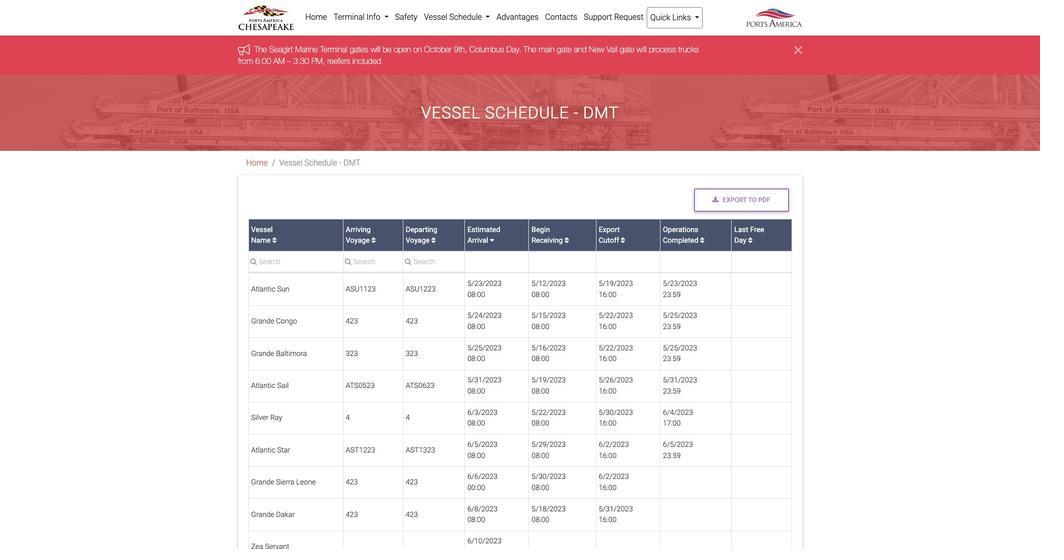 Task type: locate. For each thing, give the bounding box(es) containing it.
4 23:59 from the top
[[663, 387, 681, 396]]

5/30/2023
[[599, 409, 633, 417], [532, 473, 566, 482]]

included.
[[353, 56, 384, 65]]

08:00 inside 5/23/2023 08:00
[[468, 291, 485, 299]]

atlantic for atlantic star
[[251, 446, 275, 455]]

5 16:00 from the top
[[599, 420, 617, 428]]

5/23/2023
[[468, 280, 502, 288], [663, 280, 697, 288]]

2 horizontal spatial 5/31/2023
[[663, 376, 697, 385]]

08:00 inside '5/16/2023 08:00'
[[532, 355, 550, 364]]

5/29/2023 08:00
[[532, 441, 566, 460]]

export up cutoff
[[599, 225, 620, 234]]

5/19/2023 for 16:00
[[599, 280, 633, 288]]

-
[[574, 103, 579, 123], [339, 158, 342, 168]]

08:00 down "5/12/2023" on the bottom of page
[[532, 291, 550, 299]]

advantages
[[497, 12, 539, 22]]

atlantic for atlantic sail
[[251, 382, 275, 390]]

3 23:59 from the top
[[663, 355, 681, 364]]

5/23/2023 for 23:59
[[663, 280, 697, 288]]

2 atlantic from the top
[[251, 382, 275, 390]]

1 voyage from the left
[[346, 236, 370, 245]]

08:00 for 5/23/2023 08:00
[[468, 291, 485, 299]]

1 5/22/2023 16:00 from the top
[[599, 312, 633, 331]]

08:00 for 5/31/2023 08:00
[[468, 387, 485, 396]]

1 vertical spatial 6/2/2023 16:00
[[599, 473, 629, 493]]

08:00 down 5/16/2023
[[532, 355, 550, 364]]

6/5/2023 down the 6/3/2023 08:00
[[468, 441, 498, 449]]

5/23/2023 down completed
[[663, 280, 697, 288]]

5/16/2023
[[532, 344, 566, 353]]

08:00 up '6/3/2023'
[[468, 387, 485, 396]]

08:00 up 6/6/2023
[[468, 452, 485, 460]]

5/29/2023
[[532, 441, 566, 449]]

0 horizontal spatial home
[[246, 158, 268, 168]]

export left to
[[723, 196, 747, 204]]

5/22/2023 up 5/26/2023
[[599, 344, 633, 353]]

0 vertical spatial 5/25/2023 23:59
[[663, 312, 697, 331]]

the seagirt marine terminal gates will be open on october 9th, columbus day. the main gate and new vail gate will process trucks from 6:00 am – 3:30 pm, reefers included. link
[[238, 45, 699, 65]]

4 grande from the top
[[251, 511, 274, 519]]

1 gate from the left
[[557, 45, 572, 54]]

08:00 up "5/24/2023"
[[468, 291, 485, 299]]

1 horizontal spatial 6/5/2023
[[663, 441, 693, 449]]

cutoff
[[599, 236, 619, 245]]

6/5/2023 for 23:59
[[663, 441, 693, 449]]

1 vertical spatial 5/30/2023
[[532, 473, 566, 482]]

atlantic left star
[[251, 446, 275, 455]]

grande left baltimora at the bottom of page
[[251, 350, 274, 358]]

1 horizontal spatial the
[[524, 45, 537, 54]]

0 horizontal spatial 5/19/2023
[[532, 376, 566, 385]]

grande left sierra
[[251, 478, 274, 487]]

00:00
[[468, 484, 485, 493]]

congo
[[276, 317, 297, 326]]

1 horizontal spatial 5/19/2023
[[599, 280, 633, 288]]

gate left and
[[557, 45, 572, 54]]

reefers
[[327, 56, 350, 65]]

2 323 from the left
[[406, 350, 418, 358]]

1 vertical spatial 5/22/2023 16:00
[[599, 344, 633, 364]]

0 horizontal spatial 6/5/2023
[[468, 441, 498, 449]]

16:00 inside 5/26/2023 16:00
[[599, 387, 617, 396]]

1 5/25/2023 23:59 from the top
[[663, 312, 697, 331]]

16:00 for 5/16/2023 08:00
[[599, 355, 617, 364]]

08:00 for 6/5/2023 08:00
[[468, 452, 485, 460]]

the seagirt marine terminal gates will be open on october 9th, columbus day. the main gate and new vail gate will process trucks from 6:00 am – 3:30 pm, reefers included.
[[238, 45, 699, 65]]

6 16:00 from the top
[[599, 452, 617, 460]]

08:00 for 5/18/2023 08:00
[[532, 516, 550, 525]]

0 horizontal spatial 5/31/2023
[[468, 376, 502, 385]]

2 vertical spatial 5/22/2023
[[532, 409, 566, 417]]

0 horizontal spatial 5/23/2023
[[468, 280, 502, 288]]

1 horizontal spatial export
[[723, 196, 747, 204]]

from
[[238, 56, 253, 65]]

5 23:59 from the top
[[663, 452, 681, 460]]

16:00
[[599, 291, 617, 299], [599, 323, 617, 331], [599, 355, 617, 364], [599, 387, 617, 396], [599, 420, 617, 428], [599, 452, 617, 460], [599, 484, 617, 493], [599, 516, 617, 525]]

1 vertical spatial vessel schedule - dmt
[[279, 158, 361, 168]]

23:59 for 5/29/2023 08:00
[[663, 452, 681, 460]]

1 horizontal spatial schedule
[[449, 12, 482, 22]]

0 horizontal spatial export
[[599, 225, 620, 234]]

5/22/2023 16:00 up 5/26/2023
[[599, 344, 633, 364]]

08:00 for 5/19/2023 08:00
[[532, 387, 550, 396]]

–
[[287, 56, 291, 65]]

16:00 for 5/15/2023 08:00
[[599, 323, 617, 331]]

0 vertical spatial 5/22/2023
[[599, 312, 633, 320]]

0 vertical spatial home
[[305, 12, 327, 22]]

5/30/2023 down 5/29/2023 08:00
[[532, 473, 566, 482]]

08:00 for 5/30/2023 08:00
[[532, 484, 550, 493]]

grande baltimora
[[251, 350, 307, 358]]

1 vertical spatial schedule
[[485, 103, 569, 123]]

08:00 up 5/31/2023 08:00
[[468, 355, 485, 364]]

5/31/2023
[[468, 376, 502, 385], [663, 376, 697, 385], [599, 505, 633, 514]]

5/19/2023 08:00
[[532, 376, 566, 396]]

4 down the ats0623
[[406, 414, 410, 423]]

schedule
[[449, 12, 482, 22], [485, 103, 569, 123], [305, 158, 337, 168]]

323
[[346, 350, 358, 358], [406, 350, 418, 358]]

5/12/2023 08:00
[[532, 280, 566, 299]]

ray
[[270, 414, 282, 423]]

08:00 inside 5/29/2023 08:00
[[532, 452, 550, 460]]

export for export cutoff
[[599, 225, 620, 234]]

5/19/2023 down '5/16/2023 08:00'
[[532, 376, 566, 385]]

atlantic left sun at the left bottom of the page
[[251, 285, 275, 294]]

0 horizontal spatial the
[[254, 45, 267, 54]]

0 horizontal spatial dmt
[[344, 158, 361, 168]]

grande for grande baltimora
[[251, 350, 274, 358]]

arriving voyage
[[346, 225, 372, 245]]

name
[[251, 236, 271, 245]]

423
[[346, 317, 358, 326], [406, 317, 418, 326], [346, 478, 358, 487], [406, 478, 418, 487], [346, 511, 358, 519], [406, 511, 418, 519]]

2 6/5/2023 from the left
[[663, 441, 693, 449]]

6/4/2023 17:00
[[663, 409, 693, 428]]

08:00 up 5/29/2023
[[532, 420, 550, 428]]

23:59 inside the 5/31/2023 23:59
[[663, 387, 681, 396]]

1 horizontal spatial dmt
[[584, 103, 619, 123]]

grande for grande sierra leone
[[251, 478, 274, 487]]

asu1223
[[406, 285, 436, 294]]

5/19/2023 for 08:00
[[532, 376, 566, 385]]

grande for grande congo
[[251, 317, 274, 326]]

voyage inside departing voyage
[[406, 236, 430, 245]]

5/31/2023 16:00
[[599, 505, 633, 525]]

5/30/2023 down 5/26/2023 16:00
[[599, 409, 633, 417]]

08:00 for 5/15/2023 08:00
[[532, 323, 550, 331]]

the up 6:00
[[254, 45, 267, 54]]

6/2/2023 16:00
[[599, 441, 629, 460], [599, 473, 629, 493]]

08:00 inside 5/25/2023 08:00
[[468, 355, 485, 364]]

1 16:00 from the top
[[599, 291, 617, 299]]

5/22/2023 for 5/15/2023 08:00
[[599, 312, 633, 320]]

home for home link to the right
[[305, 12, 327, 22]]

23:59 for 5/16/2023 08:00
[[663, 355, 681, 364]]

2 vertical spatial atlantic
[[251, 446, 275, 455]]

terminal
[[334, 12, 365, 22], [320, 45, 348, 54]]

0 horizontal spatial 5/30/2023
[[532, 473, 566, 482]]

1 vertical spatial terminal
[[320, 45, 348, 54]]

5/25/2023 08:00
[[468, 344, 502, 364]]

2 vertical spatial schedule
[[305, 158, 337, 168]]

5/30/2023 08:00
[[532, 473, 566, 493]]

08:00 down 5/18/2023
[[532, 516, 550, 525]]

0 horizontal spatial -
[[339, 158, 342, 168]]

5/31/2023 for 08:00
[[468, 376, 502, 385]]

5/31/2023 for 16:00
[[599, 505, 633, 514]]

silver
[[251, 414, 269, 423]]

grande for grande dakar
[[251, 511, 274, 519]]

08:00 up 5/18/2023
[[532, 484, 550, 493]]

asu1123
[[346, 285, 376, 294]]

0 vertical spatial 5/22/2023 16:00
[[599, 312, 633, 331]]

will left process
[[637, 45, 647, 54]]

08:00 for 5/16/2023 08:00
[[532, 355, 550, 364]]

home inside home link
[[305, 12, 327, 22]]

support
[[584, 12, 612, 22]]

16:00 inside 5/19/2023 16:00
[[599, 291, 617, 299]]

2 5/22/2023 16:00 from the top
[[599, 344, 633, 364]]

0 horizontal spatial 4
[[346, 414, 350, 423]]

3 grande from the top
[[251, 478, 274, 487]]

safety link
[[392, 7, 421, 27]]

close image
[[795, 44, 802, 56]]

08:00 for 5/12/2023 08:00
[[532, 291, 550, 299]]

the
[[254, 45, 267, 54], [524, 45, 537, 54]]

5/19/2023 down cutoff
[[599, 280, 633, 288]]

08:00 inside 6/5/2023 08:00
[[468, 452, 485, 460]]

6/2/2023 down 5/30/2023 16:00
[[599, 441, 629, 449]]

5/25/2023 down 5/23/2023 23:59 at the bottom right of the page
[[663, 312, 697, 320]]

6/6/2023 00:00
[[468, 473, 498, 493]]

4
[[346, 414, 350, 423], [406, 414, 410, 423]]

1 vertical spatial atlantic
[[251, 382, 275, 390]]

1 horizontal spatial will
[[637, 45, 647, 54]]

0 vertical spatial home link
[[302, 7, 330, 27]]

6/2/2023 16:00 up 5/31/2023 16:00
[[599, 473, 629, 493]]

7 16:00 from the top
[[599, 484, 617, 493]]

3 atlantic from the top
[[251, 446, 275, 455]]

grande left congo
[[251, 317, 274, 326]]

23:59 inside 6/5/2023 23:59
[[663, 452, 681, 460]]

0 horizontal spatial home link
[[246, 158, 268, 168]]

1 vertical spatial 5/25/2023 23:59
[[663, 344, 697, 364]]

3:30
[[293, 56, 309, 65]]

1 horizontal spatial gate
[[620, 45, 635, 54]]

0 horizontal spatial voyage
[[346, 236, 370, 245]]

1 atlantic from the top
[[251, 285, 275, 294]]

0 vertical spatial export
[[723, 196, 747, 204]]

08:00 inside 5/31/2023 08:00
[[468, 387, 485, 396]]

5/25/2023 for 5/15/2023
[[663, 312, 697, 320]]

1 horizontal spatial home
[[305, 12, 327, 22]]

last
[[735, 225, 749, 234]]

5/23/2023 up "5/24/2023"
[[468, 280, 502, 288]]

16:00 for 5/18/2023 08:00
[[599, 516, 617, 525]]

day
[[735, 236, 747, 245]]

16:00 inside 5/31/2023 16:00
[[599, 516, 617, 525]]

0 horizontal spatial will
[[371, 45, 381, 54]]

5/22/2023 08:00
[[532, 409, 566, 428]]

323 up ats0523
[[346, 350, 358, 358]]

5/22/2023 16:00 down 5/19/2023 16:00
[[599, 312, 633, 331]]

trucks
[[679, 45, 699, 54]]

1 horizontal spatial 5/23/2023
[[663, 280, 697, 288]]

sierra
[[276, 478, 295, 487]]

0 vertical spatial 5/19/2023
[[599, 280, 633, 288]]

export
[[723, 196, 747, 204], [599, 225, 620, 234]]

6/2/2023 16:00 for 5/30/2023
[[599, 473, 629, 493]]

08:00 down "5/24/2023"
[[468, 323, 485, 331]]

5/25/2023 down 5/24/2023 08:00
[[468, 344, 502, 353]]

1 vertical spatial 6/2/2023
[[599, 473, 629, 482]]

1 horizontal spatial voyage
[[406, 236, 430, 245]]

voyage down departing
[[406, 236, 430, 245]]

arrival
[[468, 236, 488, 245]]

23:59 for 5/12/2023 08:00
[[663, 291, 681, 299]]

08:00 for 5/24/2023 08:00
[[468, 323, 485, 331]]

1 6/5/2023 from the left
[[468, 441, 498, 449]]

terminal left info
[[334, 12, 365, 22]]

2 5/25/2023 23:59 from the top
[[663, 344, 697, 364]]

0 horizontal spatial gate
[[557, 45, 572, 54]]

grande left dakar
[[251, 511, 274, 519]]

08:00 inside the 6/3/2023 08:00
[[468, 420, 485, 428]]

terminal up reefers
[[320, 45, 348, 54]]

08:00 down 5/15/2023
[[532, 323, 550, 331]]

08:00 inside 5/24/2023 08:00
[[468, 323, 485, 331]]

2 16:00 from the top
[[599, 323, 617, 331]]

08:00 inside 5/12/2023 08:00
[[532, 291, 550, 299]]

None field
[[249, 257, 343, 273], [344, 257, 403, 273], [403, 257, 465, 273], [249, 257, 343, 273], [344, 257, 403, 273], [403, 257, 465, 273]]

6/2/2023 for 5/29/2023 08:00
[[599, 441, 629, 449]]

voyage for arriving voyage
[[346, 236, 370, 245]]

vessel schedule - dmt
[[421, 103, 619, 123], [279, 158, 361, 168]]

gate right vail
[[620, 45, 635, 54]]

process
[[649, 45, 676, 54]]

5/25/2023 up the 5/31/2023 23:59
[[663, 344, 697, 353]]

16:00 for 5/30/2023 08:00
[[599, 484, 617, 493]]

08:00 down '6/3/2023'
[[468, 420, 485, 428]]

1 323 from the left
[[346, 350, 358, 358]]

5/22/2023 down the 5/19/2023 08:00
[[532, 409, 566, 417]]

5/22/2023 16:00 for 5/15/2023
[[599, 312, 633, 331]]

6/2/2023 up 5/31/2023 16:00
[[599, 473, 629, 482]]

1 6/2/2023 from the top
[[599, 441, 629, 449]]

1 6/2/2023 16:00 from the top
[[599, 441, 629, 460]]

1 horizontal spatial 323
[[406, 350, 418, 358]]

2 horizontal spatial schedule
[[485, 103, 569, 123]]

17:00
[[663, 420, 681, 428]]

08:00 for 5/22/2023 08:00
[[532, 420, 550, 428]]

1 vertical spatial export
[[599, 225, 620, 234]]

6/2/2023 16:00 down 5/30/2023 16:00
[[599, 441, 629, 460]]

16:00 inside 5/30/2023 16:00
[[599, 420, 617, 428]]

0 vertical spatial vessel schedule - dmt
[[421, 103, 619, 123]]

1 vertical spatial home
[[246, 158, 268, 168]]

contacts link
[[542, 7, 581, 27]]

08:00 inside '5/22/2023 08:00'
[[532, 420, 550, 428]]

0 vertical spatial 6/2/2023
[[599, 441, 629, 449]]

08:00 up '5/22/2023 08:00'
[[532, 387, 550, 396]]

1 horizontal spatial 5/30/2023
[[599, 409, 633, 417]]

08:00 down 6/8/2023
[[468, 516, 485, 525]]

1 horizontal spatial 5/31/2023
[[599, 505, 633, 514]]

voyage inside arriving voyage
[[346, 236, 370, 245]]

23:59 inside 5/23/2023 23:59
[[663, 291, 681, 299]]

6/5/2023 down "17:00"
[[663, 441, 693, 449]]

2 5/23/2023 from the left
[[663, 280, 697, 288]]

08:00 inside 5/30/2023 08:00
[[532, 484, 550, 493]]

6/5/2023
[[468, 441, 498, 449], [663, 441, 693, 449]]

operations completed
[[663, 225, 699, 245]]

5/26/2023 16:00
[[599, 376, 633, 396]]

1 grande from the top
[[251, 317, 274, 326]]

0 horizontal spatial 323
[[346, 350, 358, 358]]

1 horizontal spatial vessel schedule - dmt
[[421, 103, 619, 123]]

5/30/2023 16:00
[[599, 409, 633, 428]]

1 23:59 from the top
[[663, 291, 681, 299]]

1 5/23/2023 from the left
[[468, 280, 502, 288]]

2 6/2/2023 from the top
[[599, 473, 629, 482]]

1 vertical spatial 5/22/2023
[[599, 344, 633, 353]]

5/22/2023 down 5/19/2023 16:00
[[599, 312, 633, 320]]

08:00 inside the 5/19/2023 08:00
[[532, 387, 550, 396]]

2 voyage from the left
[[406, 236, 430, 245]]

5/25/2023 23:59 down 5/23/2023 23:59 at the bottom right of the page
[[663, 312, 697, 331]]

voyage down arriving on the top of the page
[[346, 236, 370, 245]]

08:00 down 5/29/2023
[[532, 452, 550, 460]]

0 vertical spatial atlantic
[[251, 285, 275, 294]]

completed
[[663, 236, 699, 245]]

5/30/2023 for 08:00
[[532, 473, 566, 482]]

23:59 for 5/19/2023 08:00
[[663, 387, 681, 396]]

0 vertical spatial 6/2/2023 16:00
[[599, 441, 629, 460]]

home link
[[302, 7, 330, 27], [246, 158, 268, 168]]

16:00 for 5/19/2023 08:00
[[599, 387, 617, 396]]

3 16:00 from the top
[[599, 355, 617, 364]]

5/12/2023
[[532, 280, 566, 288]]

08:00 inside 6/8/2023 08:00
[[468, 516, 485, 525]]

323 up the ats0623
[[406, 350, 418, 358]]

terminal info link
[[330, 7, 392, 27]]

0 vertical spatial 5/30/2023
[[599, 409, 633, 417]]

gate
[[557, 45, 572, 54], [620, 45, 635, 54]]

1 horizontal spatial 4
[[406, 414, 410, 423]]

1 vertical spatial 5/19/2023
[[532, 376, 566, 385]]

will left be
[[371, 45, 381, 54]]

4 down ats0523
[[346, 414, 350, 423]]

08:00 inside 5/15/2023 08:00
[[532, 323, 550, 331]]

pm,
[[312, 56, 325, 65]]

8 16:00 from the top
[[599, 516, 617, 525]]

2 grande from the top
[[251, 350, 274, 358]]

1 horizontal spatial -
[[574, 103, 579, 123]]

4 16:00 from the top
[[599, 387, 617, 396]]

2 6/2/2023 16:00 from the top
[[599, 473, 629, 493]]

1 will from the left
[[371, 45, 381, 54]]

08:00 inside the 5/18/2023 08:00
[[532, 516, 550, 525]]

1 vertical spatial -
[[339, 158, 342, 168]]

1 vertical spatial dmt
[[344, 158, 361, 168]]

vail
[[607, 45, 618, 54]]

gates
[[350, 45, 369, 54]]

2 the from the left
[[524, 45, 537, 54]]

2 23:59 from the top
[[663, 323, 681, 331]]

0 vertical spatial dmt
[[584, 103, 619, 123]]

5/25/2023 23:59 up the 5/31/2023 23:59
[[663, 344, 697, 364]]

will
[[371, 45, 381, 54], [637, 45, 647, 54]]

the right day.
[[524, 45, 537, 54]]

atlantic left sail
[[251, 382, 275, 390]]

voyage for departing voyage
[[406, 236, 430, 245]]



Task type: describe. For each thing, give the bounding box(es) containing it.
grande congo
[[251, 317, 297, 326]]

export cutoff
[[599, 225, 620, 245]]

5/31/2023 23:59
[[663, 376, 697, 396]]

support request link
[[581, 7, 647, 27]]

6/2/2023 for 5/30/2023 08:00
[[599, 473, 629, 482]]

links
[[673, 13, 691, 22]]

5/24/2023
[[468, 312, 502, 320]]

and
[[574, 45, 587, 54]]

vessel name
[[251, 225, 273, 245]]

be
[[383, 45, 392, 54]]

dakar
[[276, 511, 295, 519]]

5/19/2023 16:00
[[599, 280, 633, 299]]

5/24/2023 08:00
[[468, 312, 502, 331]]

0 horizontal spatial schedule
[[305, 158, 337, 168]]

5/31/2023 08:00
[[468, 376, 502, 396]]

6/5/2023 for 08:00
[[468, 441, 498, 449]]

ast1223
[[346, 446, 375, 455]]

advantages link
[[494, 7, 542, 27]]

5/22/2023 for 5/16/2023 08:00
[[599, 344, 633, 353]]

2 will from the left
[[637, 45, 647, 54]]

5/23/2023 08:00
[[468, 280, 502, 299]]

5/18/2023 08:00
[[532, 505, 566, 525]]

quick links link
[[647, 7, 703, 28]]

sail
[[277, 382, 289, 390]]

6/3/2023
[[468, 409, 498, 417]]

atlantic for atlantic sun
[[251, 285, 275, 294]]

the seagirt marine terminal gates will be open on october 9th, columbus day. the main gate and new vail gate will process trucks from 6:00 am – 3:30 pm, reefers included. alert
[[0, 36, 1041, 75]]

1 4 from the left
[[346, 414, 350, 423]]

estimated arrival
[[468, 225, 501, 245]]

sun
[[277, 285, 290, 294]]

baltimora
[[276, 350, 307, 358]]

day.
[[507, 45, 522, 54]]

5/25/2023 23:59 for 5/16/2023
[[663, 344, 697, 364]]

export to pdf
[[723, 196, 771, 204]]

vessel schedule link
[[421, 7, 494, 27]]

0 vertical spatial -
[[574, 103, 579, 123]]

08:00 for 6/3/2023 08:00
[[468, 420, 485, 428]]

october
[[424, 45, 452, 54]]

6/4/2023
[[663, 409, 693, 417]]

1 vertical spatial home link
[[246, 158, 268, 168]]

columbus
[[470, 45, 504, 54]]

5/15/2023 08:00
[[532, 312, 566, 331]]

6/2/2023 16:00 for 5/29/2023
[[599, 441, 629, 460]]

6/8/2023 08:00
[[468, 505, 498, 525]]

departing voyage
[[406, 225, 438, 245]]

5/15/2023
[[532, 312, 566, 320]]

0 vertical spatial schedule
[[449, 12, 482, 22]]

leone
[[296, 478, 316, 487]]

last free day
[[735, 225, 765, 245]]

atlantic sun
[[251, 285, 290, 294]]

16:00 for 5/29/2023 08:00
[[599, 452, 617, 460]]

contacts
[[545, 12, 578, 22]]

5/31/2023 for 23:59
[[663, 376, 697, 385]]

safety
[[395, 12, 418, 22]]

terminal info
[[334, 12, 383, 22]]

5/22/2023 16:00 for 5/16/2023
[[599, 344, 633, 364]]

5/26/2023
[[599, 376, 633, 385]]

5/30/2023 for 16:00
[[599, 409, 633, 417]]

am
[[273, 56, 285, 65]]

5/16/2023 08:00
[[532, 344, 566, 364]]

1 the from the left
[[254, 45, 267, 54]]

free
[[751, 225, 765, 234]]

0 vertical spatial terminal
[[334, 12, 365, 22]]

silver ray
[[251, 414, 282, 423]]

5/25/2023 for 5/16/2023
[[663, 344, 697, 353]]

vessel schedule
[[424, 12, 484, 22]]

ats0623
[[406, 382, 435, 390]]

estimated
[[468, 225, 501, 234]]

2 4 from the left
[[406, 414, 410, 423]]

5/18/2023
[[532, 505, 566, 514]]

terminal inside the seagirt marine terminal gates will be open on october 9th, columbus day. the main gate and new vail gate will process trucks from 6:00 am – 3:30 pm, reefers included.
[[320, 45, 348, 54]]

begin
[[532, 225, 550, 234]]

quick links
[[651, 13, 693, 22]]

atlantic star
[[251, 446, 290, 455]]

departing
[[406, 225, 438, 234]]

23:59 for 5/15/2023 08:00
[[663, 323, 681, 331]]

6/3/2023 08:00
[[468, 409, 498, 428]]

16:00 for 5/12/2023 08:00
[[599, 291, 617, 299]]

2 gate from the left
[[620, 45, 635, 54]]

request
[[614, 12, 644, 22]]

seagirt
[[269, 45, 293, 54]]

quick
[[651, 13, 671, 22]]

support request
[[584, 12, 644, 22]]

1 horizontal spatial home link
[[302, 7, 330, 27]]

5/25/2023 23:59 for 5/15/2023
[[663, 312, 697, 331]]

ast1323
[[406, 446, 435, 455]]

9th,
[[454, 45, 467, 54]]

6/5/2023 08:00
[[468, 441, 498, 460]]

08:00 for 6/8/2023 08:00
[[468, 516, 485, 525]]

08:00 for 5/25/2023 08:00
[[468, 355, 485, 364]]

ats0523
[[346, 382, 375, 390]]

5/23/2023 23:59
[[663, 280, 697, 299]]

6/8/2023
[[468, 505, 498, 514]]

marine
[[295, 45, 318, 54]]

grande dakar
[[251, 511, 295, 519]]

main
[[539, 45, 555, 54]]

export for export to pdf
[[723, 196, 747, 204]]

6/10/2023
[[468, 537, 502, 546]]

star
[[277, 446, 290, 455]]

download image
[[713, 197, 719, 204]]

grande sierra leone
[[251, 478, 316, 487]]

16:00 for 5/22/2023 08:00
[[599, 420, 617, 428]]

to
[[749, 196, 757, 204]]

6:00
[[255, 56, 271, 65]]

bullhorn image
[[238, 44, 254, 55]]

08:00 for 5/29/2023 08:00
[[532, 452, 550, 460]]

new
[[589, 45, 605, 54]]

home for the bottom home link
[[246, 158, 268, 168]]

5/23/2023 for 08:00
[[468, 280, 502, 288]]

on
[[414, 45, 422, 54]]

0 horizontal spatial vessel schedule - dmt
[[279, 158, 361, 168]]



Task type: vqa. For each thing, say whether or not it's contained in the screenshot.


